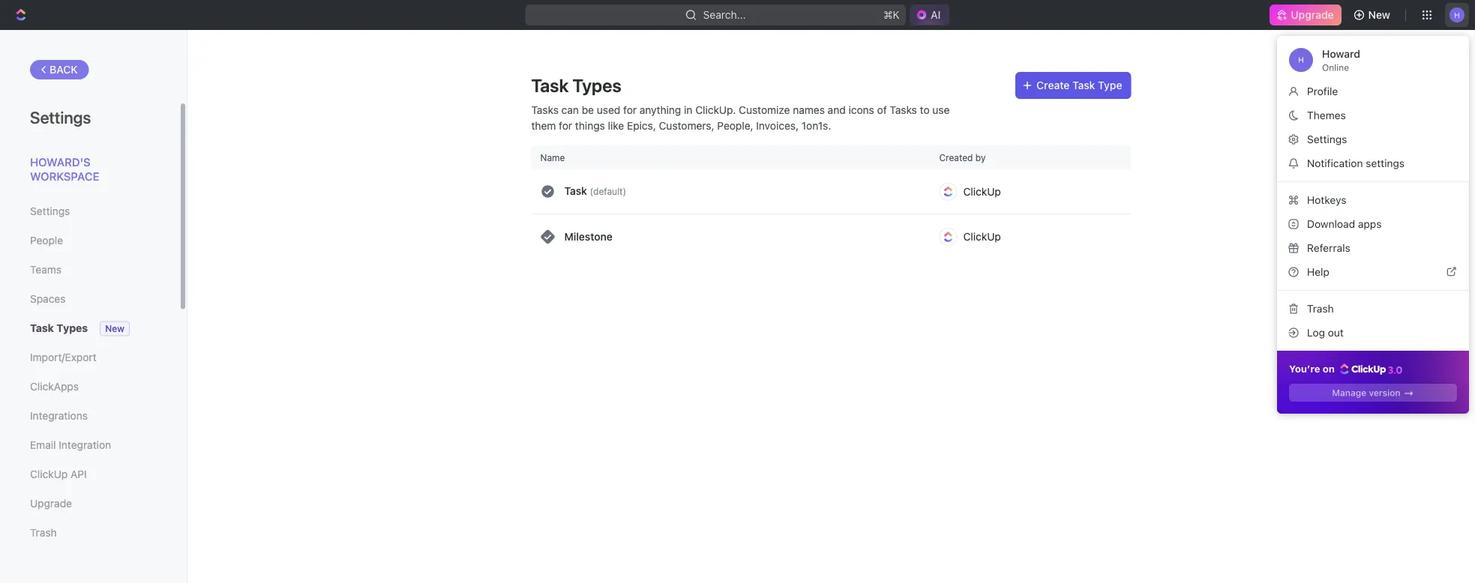 Task type: vqa. For each thing, say whether or not it's contained in the screenshot.
People,
yes



Task type: describe. For each thing, give the bounding box(es) containing it.
new inside button
[[1369, 9, 1391, 21]]

back
[[50, 63, 78, 76]]

and
[[828, 104, 846, 116]]

names
[[793, 104, 825, 116]]

clickapps
[[30, 381, 79, 393]]

themes
[[1307, 109, 1346, 121]]

epics,
[[627, 119, 656, 132]]

1 vertical spatial upgrade link
[[30, 491, 149, 517]]

clickup for task
[[963, 185, 1001, 198]]

log out
[[1307, 327, 1344, 339]]

create task type button
[[1016, 72, 1131, 99]]

clickup.
[[695, 104, 736, 116]]

1 horizontal spatial upgrade
[[1291, 9, 1334, 21]]

h button
[[1445, 3, 1469, 27]]

milestone
[[564, 231, 613, 243]]

notification settings button
[[1283, 152, 1463, 176]]

you're
[[1289, 363, 1320, 375]]

profile
[[1307, 85, 1338, 97]]

manage version button
[[1289, 384, 1457, 402]]

clickup api
[[30, 468, 87, 481]]

2 tasks from the left
[[890, 104, 917, 116]]

task left the (default)
[[564, 185, 587, 197]]

be
[[582, 104, 594, 116]]

name
[[540, 152, 565, 163]]

trash inside "settings" element
[[30, 527, 57, 539]]

howard online
[[1322, 48, 1361, 73]]

1 tasks from the left
[[531, 104, 559, 116]]

notification settings
[[1307, 157, 1405, 169]]

hotkeys
[[1307, 194, 1347, 206]]

icons
[[849, 104, 874, 116]]

trash button
[[1283, 297, 1463, 321]]

customers,
[[659, 119, 715, 132]]

2 vertical spatial settings
[[30, 205, 70, 218]]

settings button
[[1283, 128, 1463, 152]]

by
[[976, 152, 986, 163]]

1on1s.
[[802, 119, 831, 132]]

task (default)
[[564, 185, 626, 197]]

new inside "settings" element
[[105, 324, 124, 334]]

⌘k
[[884, 9, 900, 21]]

api
[[71, 468, 87, 481]]

help
[[1307, 266, 1330, 278]]

clickapps link
[[30, 374, 149, 400]]

hotkeys button
[[1283, 188, 1463, 212]]

workspace
[[30, 170, 99, 183]]

tasks can be used for anything in clickup. customize names and icons of tasks to use them for things like epics, customers, people, invoices, 1on1s.
[[531, 104, 950, 132]]

download apps
[[1307, 218, 1382, 230]]

invoices,
[[756, 119, 799, 132]]

new button
[[1348, 3, 1400, 27]]

things
[[575, 119, 605, 132]]

settings inside button
[[1307, 133, 1347, 145]]

create
[[1037, 79, 1070, 92]]

task up can
[[531, 75, 569, 96]]

people,
[[717, 119, 753, 132]]

upgrade inside "settings" element
[[30, 498, 72, 510]]

spaces link
[[30, 287, 149, 312]]

customize
[[739, 104, 790, 116]]

log
[[1307, 327, 1325, 339]]

anything
[[640, 104, 681, 116]]

spaces
[[30, 293, 66, 305]]

apps
[[1358, 218, 1382, 230]]

settings link
[[30, 199, 149, 224]]



Task type: locate. For each thing, give the bounding box(es) containing it.
task types up the import/export
[[30, 322, 88, 335]]

clickup inside "link"
[[30, 468, 68, 481]]

created by
[[939, 152, 986, 163]]

0 horizontal spatial new
[[105, 324, 124, 334]]

integrations link
[[30, 404, 149, 429]]

1 vertical spatial for
[[559, 119, 572, 132]]

clickup
[[963, 185, 1001, 198], [963, 231, 1001, 243], [30, 468, 68, 481]]

1 vertical spatial upgrade
[[30, 498, 72, 510]]

upgrade link
[[1270, 5, 1342, 26], [30, 491, 149, 517]]

people
[[30, 234, 63, 247]]

2 vertical spatial clickup
[[30, 468, 68, 481]]

0 vertical spatial for
[[623, 104, 637, 116]]

created
[[939, 152, 973, 163]]

howard's workspace
[[30, 155, 99, 183]]

teams link
[[30, 257, 149, 283]]

upgrade down clickup api
[[30, 498, 72, 510]]

use
[[933, 104, 950, 116]]

1 vertical spatial task types
[[30, 322, 88, 335]]

used
[[597, 104, 621, 116]]

trash up "log"
[[1307, 303, 1334, 315]]

0 horizontal spatial tasks
[[531, 104, 559, 116]]

task
[[531, 75, 569, 96], [1073, 79, 1095, 92], [564, 185, 587, 197], [30, 322, 54, 335]]

tasks
[[531, 104, 559, 116], [890, 104, 917, 116]]

online
[[1322, 62, 1349, 73]]

upgrade link down clickup api "link"
[[30, 491, 149, 517]]

upgrade up the howard
[[1291, 9, 1334, 21]]

profile button
[[1283, 80, 1463, 104]]

integration
[[59, 439, 111, 452]]

import/export link
[[30, 345, 149, 371]]

tasks up them
[[531, 104, 559, 116]]

howard's
[[30, 155, 90, 168]]

types inside "settings" element
[[57, 322, 88, 335]]

0 vertical spatial settings
[[30, 107, 91, 127]]

trash
[[1307, 303, 1334, 315], [30, 527, 57, 539]]

types up the import/export
[[57, 322, 88, 335]]

version
[[1369, 388, 1401, 398]]

0 vertical spatial h
[[1455, 10, 1460, 19]]

h inside dropdown button
[[1455, 10, 1460, 19]]

settings
[[30, 107, 91, 127], [1307, 133, 1347, 145], [30, 205, 70, 218]]

1 vertical spatial settings
[[1307, 133, 1347, 145]]

h
[[1455, 10, 1460, 19], [1298, 56, 1304, 64]]

1 vertical spatial h
[[1298, 56, 1304, 64]]

for
[[623, 104, 637, 116], [559, 119, 572, 132]]

for up epics,
[[623, 104, 637, 116]]

tasks left to
[[890, 104, 917, 116]]

clickup api link
[[30, 462, 149, 488]]

0 horizontal spatial for
[[559, 119, 572, 132]]

upgrade
[[1291, 9, 1334, 21], [30, 498, 72, 510]]

1 horizontal spatial tasks
[[890, 104, 917, 116]]

0 horizontal spatial types
[[57, 322, 88, 335]]

0 vertical spatial types
[[573, 75, 622, 96]]

0 vertical spatial upgrade link
[[1270, 5, 1342, 26]]

themes button
[[1283, 104, 1463, 128]]

0 vertical spatial upgrade
[[1291, 9, 1334, 21]]

0 horizontal spatial task types
[[30, 322, 88, 335]]

manage version
[[1332, 388, 1401, 398]]

task left type
[[1073, 79, 1095, 92]]

referrals button
[[1283, 236, 1463, 260]]

out
[[1328, 327, 1344, 339]]

notification
[[1307, 157, 1363, 169]]

people link
[[30, 228, 149, 254]]

you're on
[[1289, 363, 1337, 375]]

trash inside "button"
[[1307, 303, 1334, 315]]

email
[[30, 439, 56, 452]]

for down can
[[559, 119, 572, 132]]

back link
[[30, 60, 89, 80]]

type
[[1098, 79, 1122, 92]]

referrals
[[1307, 242, 1351, 254]]

0 horizontal spatial trash
[[30, 527, 57, 539]]

howard
[[1322, 48, 1361, 60]]

0 horizontal spatial h
[[1298, 56, 1304, 64]]

import/export
[[30, 351, 97, 364]]

0 vertical spatial clickup
[[963, 185, 1001, 198]]

trash link
[[30, 521, 149, 546]]

settings up people
[[30, 205, 70, 218]]

task inside "settings" element
[[30, 322, 54, 335]]

1 horizontal spatial new
[[1369, 9, 1391, 21]]

0 vertical spatial new
[[1369, 9, 1391, 21]]

integrations
[[30, 410, 88, 422]]

help button
[[1283, 260, 1463, 284]]

0 horizontal spatial upgrade
[[30, 498, 72, 510]]

types up be
[[573, 75, 622, 96]]

on
[[1323, 363, 1335, 375]]

manage
[[1332, 388, 1367, 398]]

settings up howard's on the left top of page
[[30, 107, 91, 127]]

1 horizontal spatial for
[[623, 104, 637, 116]]

in
[[684, 104, 693, 116]]

email integration
[[30, 439, 111, 452]]

1 vertical spatial types
[[57, 322, 88, 335]]

settings element
[[0, 30, 188, 584]]

task types up can
[[531, 75, 622, 96]]

1 vertical spatial trash
[[30, 527, 57, 539]]

0 vertical spatial task types
[[531, 75, 622, 96]]

task types inside "settings" element
[[30, 322, 88, 335]]

task down spaces at the bottom left of the page
[[30, 322, 54, 335]]

of
[[877, 104, 887, 116]]

download apps button
[[1283, 212, 1463, 236]]

1 vertical spatial clickup
[[963, 231, 1001, 243]]

1 horizontal spatial upgrade link
[[1270, 5, 1342, 26]]

log out button
[[1283, 321, 1463, 345]]

email integration link
[[30, 433, 149, 458]]

1 horizontal spatial trash
[[1307, 303, 1334, 315]]

1 horizontal spatial types
[[573, 75, 622, 96]]

like
[[608, 119, 624, 132]]

0 vertical spatial trash
[[1307, 303, 1334, 315]]

settings down themes at the right top of the page
[[1307, 133, 1347, 145]]

1 vertical spatial new
[[105, 324, 124, 334]]

search...
[[703, 9, 746, 21]]

1 horizontal spatial task types
[[531, 75, 622, 96]]

1 horizontal spatial h
[[1455, 10, 1460, 19]]

download
[[1307, 218, 1355, 230]]

teams
[[30, 264, 61, 276]]

can
[[562, 104, 579, 116]]

trash down clickup api
[[30, 527, 57, 539]]

new
[[1369, 9, 1391, 21], [105, 324, 124, 334]]

them
[[531, 119, 556, 132]]

to
[[920, 104, 930, 116]]

(default)
[[590, 187, 626, 197]]

task inside create task type button
[[1073, 79, 1095, 92]]

settings
[[1366, 157, 1405, 169]]

types
[[573, 75, 622, 96], [57, 322, 88, 335]]

0 horizontal spatial upgrade link
[[30, 491, 149, 517]]

upgrade link up the howard
[[1270, 5, 1342, 26]]

task types
[[531, 75, 622, 96], [30, 322, 88, 335]]

clickup for milestone
[[963, 231, 1001, 243]]

create task type
[[1037, 79, 1122, 92]]



